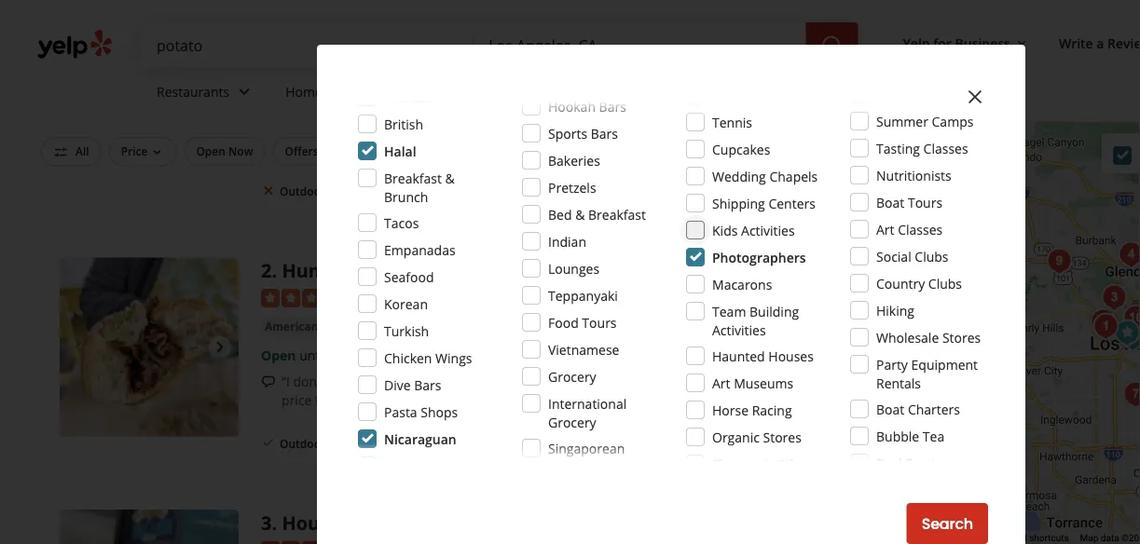 Task type: describe. For each thing, give the bounding box(es) containing it.
16 chevron down v2 image
[[1015, 36, 1030, 51]]

delivery for humble potato
[[401, 436, 446, 451]]

international grocery
[[548, 395, 627, 431]]

tasting
[[877, 139, 921, 157]]

delivery inside button
[[322, 144, 366, 159]]

humble potato link
[[282, 258, 423, 283]]

real estate
[[877, 455, 943, 472]]

home services
[[286, 83, 375, 100]]

kids activities
[[713, 222, 795, 239]]

4.2 star rating image
[[261, 37, 362, 55]]

house
[[282, 510, 340, 536]]

good for dinner button
[[599, 137, 710, 166]]

home services link
[[271, 67, 417, 121]]

filters group
[[37, 137, 816, 166]]

poutine brothers image
[[1118, 376, 1141, 414]]

outdoor for humble
[[280, 436, 326, 451]]

american (new)
[[265, 319, 354, 334]]

(231
[[392, 36, 418, 54]]

next image
[[209, 84, 231, 106]]

offers delivery button
[[273, 137, 378, 166]]

until for the
[[307, 94, 335, 112]]

hot
[[730, 144, 750, 159]]

art for art classes
[[877, 221, 895, 238]]

building
[[750, 303, 800, 320]]

of
[[345, 510, 364, 536]]

start order link for the potato sack
[[704, 171, 820, 212]]

teppanyaki
[[548, 287, 618, 305]]

keyboard shortcuts button
[[989, 532, 1070, 545]]

they
[[697, 120, 723, 138]]

0 horizontal spatial the
[[282, 5, 316, 31]]

real
[[877, 455, 903, 472]]

potato for humble potato
[[360, 258, 423, 283]]

16 filter v2 image
[[53, 145, 68, 160]]

pretzels
[[548, 179, 597, 196]]

user actions element
[[889, 26, 1141, 63]]

chapels
[[770, 167, 818, 185]]

write a revie
[[1060, 34, 1141, 52]]

horse
[[713, 402, 749, 419]]

16 close v2 image
[[261, 183, 276, 198]]

a inside balls--with a name like the potato sack, they need more potato items..."
[[520, 120, 528, 138]]

©202
[[1122, 533, 1141, 544]]

seating for humble
[[329, 436, 368, 451]]

open now
[[196, 144, 253, 159]]

for..."
[[315, 391, 348, 409]]

breakfast & brunch button
[[261, 65, 378, 83]]

the
[[352, 120, 372, 138]]

hiking
[[877, 302, 915, 319]]

slideshow element for 1
[[60, 5, 239, 184]]

search
[[922, 514, 974, 535]]

hot and new
[[730, 144, 800, 159]]

a right to
[[503, 373, 510, 390]]

nicaraguan
[[384, 430, 457, 448]]

offers delivery
[[285, 144, 366, 159]]

wings
[[436, 349, 472, 367]]

angel's tijuana tacos image
[[1118, 300, 1141, 337]]

2 vertical spatial takeout
[[479, 436, 523, 451]]

next image
[[209, 336, 231, 358]]

classes for art classes
[[898, 221, 943, 238]]

0 horizontal spatial humble potato image
[[60, 258, 239, 437]]

7:00
[[338, 94, 364, 112]]

burgers link
[[366, 317, 417, 336]]

until for humble
[[300, 347, 327, 364]]

for for yelp
[[934, 34, 952, 52]]

yelp for business
[[903, 34, 1011, 52]]

camps
[[932, 112, 974, 130]]

macarons
[[713, 276, 773, 293]]

activities inside team building activities
[[713, 321, 766, 339]]

food tours
[[548, 314, 617, 332]]

(231 reviews) link
[[392, 34, 471, 54]]

(733 reviews) link
[[392, 287, 471, 307]]

start order for 2 . humble potato
[[722, 434, 802, 455]]

american
[[265, 319, 319, 334]]

grocery inside the "international grocery"
[[548, 414, 597, 431]]

breakfast & brunch inside search dialog
[[384, 169, 455, 206]]

potato inside balls--with a name like the potato sack, they need more potato items..."
[[619, 120, 659, 138]]

horse racing
[[713, 402, 792, 419]]

home
[[286, 83, 323, 100]]

start order for 1 . the potato sack
[[722, 181, 802, 202]]

tacos
[[384, 214, 419, 232]]

art classes
[[877, 221, 943, 238]]

with
[[491, 120, 517, 138]]

hookah
[[548, 97, 596, 115]]

offers for offers takeout
[[499, 144, 533, 159]]

summer camps
[[877, 112, 974, 130]]

boat for boat tours
[[877, 194, 905, 211]]

cool
[[513, 373, 539, 390]]

new
[[776, 144, 800, 159]]

4.3 star rating image
[[261, 289, 362, 308]]

gifts
[[776, 456, 804, 473]]

brunch inside button
[[334, 66, 374, 81]]

0 vertical spatial the potato sack image
[[60, 5, 239, 184]]

nutritionists
[[877, 167, 952, 184]]

close image
[[964, 86, 987, 108]]

1 horizontal spatial humble potato image
[[994, 358, 1031, 395]]

outdoor for the
[[280, 183, 326, 199]]

3
[[261, 510, 272, 536]]

24 chevron down v2 image for more
[[605, 81, 627, 103]]

previous image
[[67, 336, 90, 358]]

(733
[[392, 289, 418, 306]]

reviews) for 1 . the potato sack
[[421, 36, 471, 54]]

dinner
[[661, 144, 698, 159]]

breakfast & brunch inside breakfast & brunch button
[[265, 66, 374, 81]]

"i for the potato sack
[[282, 120, 290, 138]]

start for 2 . humble potato
[[722, 434, 757, 455]]

4.3
[[369, 289, 388, 306]]

dive bars
[[384, 376, 442, 394]]

know,
[[328, 373, 364, 390]]

equipment
[[912, 356, 979, 374]]

art for art museums
[[713, 375, 731, 392]]

1 . the potato sack
[[261, 5, 431, 31]]

you
[[443, 373, 465, 390]]

art museums
[[713, 375, 794, 392]]

/burger
[[622, 373, 668, 390]]

auto services
[[431, 83, 513, 100]]

open now button
[[184, 137, 265, 166]]

the potato sack link
[[282, 5, 431, 31]]

1 vertical spatial the potato sack image
[[1088, 308, 1125, 346]]

mexican
[[384, 88, 435, 106]]

business
[[956, 34, 1011, 52]]

reservations
[[397, 144, 467, 159]]

restaurants link
[[142, 67, 271, 121]]

slideshow element for 2
[[60, 258, 239, 437]]

stores for wholesale stores
[[943, 329, 981, 347]]

flowers
[[713, 456, 760, 473]]

potato for the potato sack
[[321, 5, 383, 31]]

racing
[[752, 402, 792, 419]]

& right bed
[[576, 206, 585, 223]]

& down reservations button on the left of page
[[445, 169, 455, 187]]

house of mash image
[[1096, 279, 1134, 317]]

tea
[[923, 428, 945, 445]]

british
[[384, 115, 424, 133]]

clubs for country clubs
[[929, 275, 963, 292]]

dive
[[384, 376, 411, 394]]

halal
[[384, 142, 417, 160]]

country clubs
[[877, 275, 963, 292]]

4.2
[[369, 36, 388, 54]]

burgers button
[[366, 317, 417, 336]]

16 checkmark v2 image for delivery
[[383, 183, 398, 198]]



Task type: vqa. For each thing, say whether or not it's contained in the screenshot.
'Sponsored' for Sponsored Results
no



Task type: locate. For each thing, give the bounding box(es) containing it.
until
[[307, 94, 335, 112], [300, 347, 327, 364]]

1 vertical spatial outdoor seating
[[280, 436, 368, 451]]

chicken
[[384, 349, 432, 367]]

activities down team
[[713, 321, 766, 339]]

2 vertical spatial breakfast
[[589, 206, 646, 223]]

1 horizontal spatial breakfast & brunch
[[384, 169, 455, 206]]

wholesale
[[877, 329, 940, 347]]

24 chevron down v2 image inside home services link
[[379, 81, 402, 103]]

breakfast & brunch up home services
[[265, 66, 374, 81]]

classes up social clubs
[[898, 221, 943, 238]]

and
[[753, 144, 773, 159]]

0 vertical spatial stores
[[943, 329, 981, 347]]

start order link
[[704, 171, 820, 212], [704, 423, 820, 465]]

more for 1 . the potato sack
[[377, 139, 412, 157]]

stores up equipment at the bottom of the page
[[943, 329, 981, 347]]

16 checkmark v2 image down 16 speech v2 icon
[[261, 436, 276, 451]]

more inside balls--with a name like the potato sack, they need more potato items..."
[[761, 120, 794, 138]]

more link for humble potato
[[351, 391, 386, 409]]

delivery up italian
[[401, 436, 446, 451]]

bars up sports bars
[[599, 97, 627, 115]]

0 horizontal spatial 24 chevron down v2 image
[[233, 81, 256, 103]]

seating left 16 checkmark v2 image
[[329, 436, 368, 451]]

for
[[934, 34, 952, 52], [643, 144, 659, 159]]

3 . from the top
[[272, 510, 277, 536]]

0 vertical spatial start
[[722, 181, 757, 202]]

the inside balls--with a name like the potato sack, they need more potato items..."
[[593, 120, 616, 138]]

bars up "good"
[[591, 125, 618, 142]]

1 horizontal spatial stores
[[943, 329, 981, 347]]

more link for the potato sack
[[377, 139, 412, 157]]

1 seating from the top
[[329, 183, 368, 199]]

1 vertical spatial 16 checkmark v2 image
[[261, 436, 276, 451]]

order up gifts at bottom
[[760, 434, 802, 455]]

2 reviews) from the top
[[421, 289, 471, 306]]

vans image
[[1115, 319, 1141, 357]]

9:00
[[330, 347, 356, 364]]

1 24 chevron down v2 image from the left
[[517, 81, 539, 103]]

price
[[282, 391, 312, 409]]

balls--with a name like the potato sack, they need more potato items..."
[[282, 120, 794, 157]]

1 horizontal spatial tours
[[908, 194, 943, 211]]

bars for hookah bars
[[599, 97, 627, 115]]

1 "i from the top
[[282, 120, 290, 138]]

2 seating from the top
[[329, 436, 368, 451]]

tours for food tours
[[582, 314, 617, 332]]

0 vertical spatial outdoor
[[280, 183, 326, 199]]

photographers
[[713, 249, 806, 266]]

2 offers from the left
[[499, 144, 533, 159]]

clubs down social clubs
[[929, 275, 963, 292]]

offers takeout button
[[487, 137, 592, 166]]

boat up art classes
[[877, 194, 905, 211]]

0 vertical spatial open
[[196, 144, 226, 159]]

. for 1
[[272, 5, 277, 31]]

party equipment rentals
[[877, 356, 979, 392]]

seating for the
[[329, 183, 368, 199]]

asian
[[542, 373, 575, 390]]

0 vertical spatial potato
[[407, 120, 451, 138]]

when
[[406, 373, 439, 390]]

sports bars
[[548, 125, 618, 142]]

centers
[[769, 194, 816, 212]]

0 vertical spatial classes
[[924, 139, 969, 157]]

1 horizontal spatial the potato sack image
[[1088, 308, 1125, 346]]

0 vertical spatial more
[[761, 120, 794, 138]]

2 . from the top
[[272, 258, 277, 283]]

empanadas
[[384, 241, 456, 259]]

seating down 'items..."'
[[329, 183, 368, 199]]

for inside 'filters' group
[[643, 144, 659, 159]]

1 . from the top
[[272, 5, 277, 31]]

more down fried
[[377, 139, 412, 157]]

potato up "good"
[[619, 120, 659, 138]]

1 horizontal spatial potato
[[407, 120, 451, 138]]

outdoor down price
[[280, 436, 326, 451]]

a right with
[[520, 120, 528, 138]]

tours
[[908, 194, 943, 211], [582, 314, 617, 332]]

offers inside offers delivery button
[[285, 144, 319, 159]]

sandwiches link
[[424, 317, 497, 336]]

2 outdoor from the top
[[280, 436, 326, 451]]

open for open now
[[196, 144, 226, 159]]

order for 2 . humble potato
[[760, 434, 802, 455]]

"i right 16 speech v2 icon
[[282, 373, 290, 390]]

name
[[531, 120, 566, 138]]

boat charters
[[877, 401, 961, 418]]

boat for boat charters
[[877, 401, 905, 418]]

1 horizontal spatial brunch
[[384, 188, 428, 206]]

bars for dive bars
[[414, 376, 442, 394]]

1 vertical spatial .
[[272, 258, 277, 283]]

1 horizontal spatial 16 checkmark v2 image
[[383, 183, 398, 198]]

vietnamese
[[548, 341, 620, 359]]

3 . house of mash
[[261, 510, 419, 536]]

. for 2
[[272, 258, 277, 283]]

0 vertical spatial until
[[307, 94, 335, 112]]

reviews) inside (733 reviews) "link"
[[421, 289, 471, 306]]

16 checkmark v2 image up tacos
[[383, 183, 398, 198]]

fried
[[376, 120, 404, 138]]

bed
[[548, 206, 572, 223]]

0 vertical spatial start order
[[722, 181, 802, 202]]

like down the hookah
[[569, 120, 590, 138]]

1 start order from the top
[[722, 181, 802, 202]]

potato up the 4.3 link
[[360, 258, 423, 283]]

0 vertical spatial boat
[[877, 194, 905, 211]]

bubble tea
[[877, 428, 945, 445]]

art up horse
[[713, 375, 731, 392]]

0 vertical spatial more link
[[377, 139, 412, 157]]

breakfast & brunch down 'filters' group
[[384, 169, 455, 206]]

reviews) up sandwiches
[[421, 289, 471, 306]]

the up the 4.2 star rating image at the top left of page
[[282, 5, 316, 31]]

open for open until 9:00 pm
[[261, 347, 296, 364]]

1 reviews) from the top
[[421, 36, 471, 54]]

16 speech v2 image
[[261, 375, 276, 390]]

1 horizontal spatial offers
[[499, 144, 533, 159]]

clubs for social clubs
[[915, 248, 949, 265]]

2 vertical spatial delivery
[[401, 436, 446, 451]]

1 horizontal spatial 24 chevron down v2 image
[[605, 81, 627, 103]]

0 vertical spatial takeout
[[535, 144, 579, 159]]

all button
[[41, 137, 101, 166]]

singaporean
[[548, 440, 625, 458]]

stores for organic stores
[[763, 429, 802, 446]]

for right "good"
[[643, 144, 659, 159]]

am
[[367, 94, 387, 112]]

2 horizontal spatial potato
[[579, 373, 622, 390]]

sports
[[548, 125, 588, 142]]

tours down nutritionists
[[908, 194, 943, 211]]

breakfast inside 'breakfast & brunch'
[[384, 169, 442, 187]]

search dialog
[[0, 0, 1141, 545]]

museums
[[734, 375, 794, 392]]

start down hot
[[722, 181, 757, 202]]

outdoor seating for the
[[280, 183, 368, 199]]

quite
[[293, 120, 325, 138]]

1 like from the left
[[328, 120, 349, 138]]

24 chevron down v2 image for restaurants
[[233, 81, 256, 103]]

0 horizontal spatial services
[[326, 83, 375, 100]]

services
[[326, 83, 375, 100], [464, 83, 513, 100]]

0 vertical spatial "i
[[282, 120, 290, 138]]

16 checkmark v2 image
[[383, 436, 398, 451]]

like up 'items..."'
[[328, 120, 349, 138]]

. left humble
[[272, 258, 277, 283]]

brunch up home services
[[334, 66, 374, 81]]

2 vertical spatial bars
[[414, 376, 442, 394]]

order down new
[[760, 181, 802, 202]]

the down hookah bars
[[593, 120, 616, 138]]

0 horizontal spatial offers
[[285, 144, 319, 159]]

potato up reservations on the top left of the page
[[407, 120, 451, 138]]

1 start from the top
[[722, 181, 757, 202]]

1 horizontal spatial for
[[934, 34, 952, 52]]

24 chevron down v2 image right more
[[605, 81, 627, 103]]

"i for humble potato
[[282, 373, 290, 390]]

search image
[[821, 35, 844, 57]]

2 vertical spatial potato
[[579, 373, 622, 390]]

& up home services
[[322, 66, 331, 81]]

0 vertical spatial grocery
[[548, 368, 597, 386]]

tours for boat tours
[[908, 194, 943, 211]]

1 vertical spatial "i
[[282, 373, 290, 390]]

5 star rating image
[[261, 542, 362, 545]]

1 vertical spatial activities
[[713, 321, 766, 339]]

tours up vietnamese
[[582, 314, 617, 332]]

0 vertical spatial reviews)
[[421, 36, 471, 54]]

"i left quite
[[282, 120, 290, 138]]

mr & mrs potato image
[[905, 191, 942, 228]]

0 horizontal spatial art
[[713, 375, 731, 392]]

place,
[[672, 373, 707, 390]]

2 vertical spatial .
[[272, 510, 277, 536]]

2 24 chevron down v2 image from the left
[[605, 81, 627, 103]]

-
[[487, 120, 491, 138]]

house of mash link
[[282, 510, 419, 536]]

1 vertical spatial outdoor
[[280, 436, 326, 451]]

1 vertical spatial more
[[377, 139, 412, 157]]

0 vertical spatial slideshow element
[[60, 5, 239, 184]]

potato corner image
[[1113, 236, 1141, 274]]

italian
[[384, 458, 422, 475]]

potato down quite
[[282, 139, 322, 157]]

until up don't
[[300, 347, 327, 364]]

breakfast inside button
[[265, 66, 319, 81]]

2 start from the top
[[722, 434, 757, 455]]

0 vertical spatial bars
[[599, 97, 627, 115]]

24 chevron down v2 image inside more link
[[605, 81, 627, 103]]

start for 1 . the potato sack
[[722, 181, 757, 202]]

1 slideshow element from the top
[[60, 5, 239, 184]]

open up 16 speech v2 icon
[[261, 347, 296, 364]]

. left house
[[272, 510, 277, 536]]

yelp
[[903, 34, 931, 52]]

24 chevron down v2 image
[[233, 81, 256, 103], [379, 81, 402, 103]]

pm
[[359, 347, 379, 364]]

0 horizontal spatial the potato sack image
[[60, 5, 239, 184]]

2 slideshow element from the top
[[60, 258, 239, 437]]

outdoor seating down for..."
[[280, 436, 368, 451]]

boat down rentals
[[877, 401, 905, 418]]

open inside button
[[196, 144, 226, 159]]

takeout down sports
[[535, 144, 579, 159]]

a right pay
[[735, 373, 743, 390]]

24 chevron down v2 image right next icon
[[233, 81, 256, 103]]

bars
[[599, 97, 627, 115], [591, 125, 618, 142], [414, 376, 442, 394]]

takeout down to
[[479, 436, 523, 451]]

1 vertical spatial start order
[[722, 434, 802, 455]]

0 vertical spatial the
[[282, 5, 316, 31]]

1 grocery from the top
[[548, 368, 597, 386]]

1 vertical spatial potato
[[619, 120, 659, 138]]

1 horizontal spatial art
[[877, 221, 895, 238]]

stores up gifts at bottom
[[763, 429, 802, 446]]

1 vertical spatial open
[[261, 347, 296, 364]]

for right 'yelp'
[[934, 34, 952, 52]]

food
[[548, 314, 579, 332]]

a left revie
[[1097, 34, 1105, 52]]

more up new
[[761, 120, 794, 138]]

flowers & gifts
[[713, 456, 804, 473]]

1 vertical spatial breakfast
[[384, 169, 442, 187]]

clubs up "country clubs"
[[915, 248, 949, 265]]

0 vertical spatial outdoor seating
[[280, 183, 368, 199]]

1 24 chevron down v2 image from the left
[[233, 81, 256, 103]]

1 vertical spatial delivery
[[401, 183, 446, 199]]

more link down dude,
[[351, 391, 386, 409]]

seafood
[[384, 268, 434, 286]]

business categories element
[[142, 67, 1141, 121]]

24 chevron down v2 image for auto services
[[517, 81, 539, 103]]

art
[[877, 221, 895, 238], [713, 375, 731, 392]]

reservations button
[[385, 137, 479, 166]]

open left now at the top
[[196, 144, 226, 159]]

0 vertical spatial tours
[[908, 194, 943, 211]]

wedding chapels
[[713, 167, 818, 185]]

2 start order link from the top
[[704, 423, 820, 465]]

international
[[548, 395, 627, 413]]

1 vertical spatial slideshow element
[[60, 258, 239, 437]]

offers for offers delivery
[[285, 144, 319, 159]]

1 vertical spatial more link
[[351, 391, 386, 409]]

grocery down vietnamese
[[548, 368, 597, 386]]

nordstrom rack image
[[1109, 315, 1141, 352]]

louders image
[[1085, 304, 1123, 341]]

24 chevron down v2 image inside restaurants link
[[233, 81, 256, 103]]

&
[[322, 66, 331, 81], [445, 169, 455, 187], [576, 206, 585, 223], [763, 456, 773, 473]]

start order link for humble potato
[[704, 423, 820, 465]]

humble potato image
[[60, 258, 239, 437], [994, 358, 1031, 395]]

0 vertical spatial art
[[877, 221, 895, 238]]

classes for tasting classes
[[924, 139, 969, 157]]

brunch inside 'breakfast & brunch'
[[384, 188, 428, 206]]

potato up 4.2 link
[[321, 5, 383, 31]]

classes down camps
[[924, 139, 969, 157]]

2 grocery from the top
[[548, 414, 597, 431]]

0 horizontal spatial for
[[643, 144, 659, 159]]

24 chevron down v2 image for home services
[[379, 81, 402, 103]]

offers inside offers takeout button
[[499, 144, 533, 159]]

1 outdoor seating from the top
[[280, 183, 368, 199]]

reviews) for 2 . humble potato
[[421, 289, 471, 306]]

bars left you
[[414, 376, 442, 394]]

potato inside balls--with a name like the potato sack, they need more potato items..."
[[282, 139, 322, 157]]

0 vertical spatial breakfast & brunch
[[265, 66, 374, 81]]

2 vertical spatial potato
[[360, 258, 423, 283]]

0 vertical spatial 16 checkmark v2 image
[[383, 183, 398, 198]]

(733 reviews)
[[392, 289, 471, 306]]

2
[[261, 258, 272, 283]]

4.3 link
[[369, 287, 388, 307]]

0 vertical spatial delivery
[[322, 144, 366, 159]]

hot and new button
[[718, 137, 813, 166]]

start
[[722, 181, 757, 202], [722, 434, 757, 455]]

1 vertical spatial until
[[300, 347, 327, 364]]

activities down shipping centers
[[742, 222, 795, 239]]

2 vertical spatial more
[[351, 391, 386, 409]]

0 vertical spatial activities
[[742, 222, 795, 239]]

2 like from the left
[[569, 120, 590, 138]]

1 vertical spatial order
[[760, 434, 802, 455]]

0 vertical spatial clubs
[[915, 248, 949, 265]]

1 vertical spatial brunch
[[384, 188, 428, 206]]

reviews) inside the (231 reviews) link
[[421, 36, 471, 54]]

24 chevron down v2 image up british
[[379, 81, 402, 103]]

delivery up tacos
[[401, 183, 446, 199]]

grocery down international
[[548, 414, 597, 431]]

2 24 chevron down v2 image from the left
[[379, 81, 402, 103]]

0 vertical spatial brunch
[[334, 66, 374, 81]]

boat tours
[[877, 194, 943, 211]]

1 horizontal spatial the
[[593, 120, 616, 138]]

start up flowers
[[722, 434, 757, 455]]

1 vertical spatial art
[[713, 375, 731, 392]]

16 checkmark v2 image for outdoor seating
[[261, 436, 276, 451]]

for for good
[[643, 144, 659, 159]]

1 vertical spatial tours
[[582, 314, 617, 332]]

delivery for the potato sack
[[401, 183, 446, 199]]

auto
[[431, 83, 460, 100]]

outdoor seating for humble
[[280, 436, 368, 451]]

offers
[[285, 144, 319, 159], [499, 144, 533, 159]]

24 chevron down v2 image up name
[[517, 81, 539, 103]]

brunch up tacos
[[384, 188, 428, 206]]

until up quite
[[307, 94, 335, 112]]

1 services from the left
[[326, 83, 375, 100]]

breakfast down the pretzels
[[589, 206, 646, 223]]

more down dude,
[[351, 391, 386, 409]]

2 services from the left
[[464, 83, 513, 100]]

1 order from the top
[[760, 181, 802, 202]]

2 start order from the top
[[722, 434, 802, 455]]

1 vertical spatial bars
[[591, 125, 618, 142]]

takeout inside offers takeout button
[[535, 144, 579, 159]]

. up the 4.2 star rating image at the top left of page
[[272, 5, 277, 31]]

1 vertical spatial start order link
[[704, 423, 820, 465]]

2 boat from the top
[[877, 401, 905, 418]]

a inside /burger place, pay a pretty steep price for..."
[[735, 373, 743, 390]]

go
[[468, 373, 483, 390]]

0 horizontal spatial like
[[328, 120, 349, 138]]

0 horizontal spatial brunch
[[334, 66, 374, 81]]

0 vertical spatial potato
[[321, 5, 383, 31]]

potato up international
[[579, 373, 622, 390]]

0 horizontal spatial potato
[[282, 139, 322, 157]]

offers down quite
[[285, 144, 319, 159]]

stores
[[943, 329, 981, 347], [763, 429, 802, 446]]

2 horizontal spatial breakfast
[[589, 206, 646, 223]]

breakfast up home
[[265, 66, 319, 81]]

closed until 7:00 am tomorrow
[[261, 94, 452, 112]]

haunted
[[713, 347, 766, 365]]

1 horizontal spatial 24 chevron down v2 image
[[379, 81, 402, 103]]

2 "i from the top
[[282, 373, 290, 390]]

order for 1 . the potato sack
[[760, 181, 802, 202]]

pasta
[[384, 403, 418, 421]]

24 chevron down v2 image
[[517, 81, 539, 103], [605, 81, 627, 103]]

shipping
[[713, 194, 766, 212]]

balls-
[[454, 120, 487, 138]]

bars for sports bars
[[591, 125, 618, 142]]

more for 2 . humble potato
[[351, 391, 386, 409]]

"i quite like the fried potato
[[282, 120, 451, 138]]

open until 9:00 pm
[[261, 347, 379, 364]]

1 horizontal spatial breakfast
[[384, 169, 442, 187]]

0 horizontal spatial stores
[[763, 429, 802, 446]]

reviews) right (231
[[421, 36, 471, 54]]

google image
[[884, 520, 946, 545]]

haunted houses
[[713, 347, 814, 365]]

None search field
[[142, 22, 862, 67]]

wedding
[[713, 167, 767, 185]]

for inside user actions element
[[934, 34, 952, 52]]

1 boat from the top
[[877, 194, 905, 211]]

2 outdoor seating from the top
[[280, 436, 368, 451]]

2 order from the top
[[760, 434, 802, 455]]

dude,
[[368, 373, 402, 390]]

1 horizontal spatial services
[[464, 83, 513, 100]]

1 horizontal spatial open
[[261, 347, 296, 364]]

clubs
[[915, 248, 949, 265], [929, 275, 963, 292]]

humble
[[282, 258, 355, 283]]

& inside button
[[322, 66, 331, 81]]

art up social
[[877, 221, 895, 238]]

0 vertical spatial for
[[934, 34, 952, 52]]

1 vertical spatial seating
[[329, 436, 368, 451]]

like inside balls--with a name like the potato sack, they need more potato items..."
[[569, 120, 590, 138]]

map region
[[744, 0, 1141, 545]]

more
[[569, 83, 601, 100]]

more link down fried
[[377, 139, 412, 157]]

mash
[[369, 510, 419, 536]]

outdoor right the 16 close v2 icon
[[280, 183, 326, 199]]

0 vertical spatial start order link
[[704, 171, 820, 212]]

indian
[[548, 233, 587, 250]]

0 horizontal spatial 24 chevron down v2 image
[[517, 81, 539, 103]]

1 horizontal spatial like
[[569, 120, 590, 138]]

services for auto services
[[464, 83, 513, 100]]

the baked potato image
[[1041, 243, 1079, 280]]

1 outdoor from the top
[[280, 183, 326, 199]]

breakfast down 'filters' group
[[384, 169, 442, 187]]

1 offers from the left
[[285, 144, 319, 159]]

1 vertical spatial start
[[722, 434, 757, 455]]

0 horizontal spatial tours
[[582, 314, 617, 332]]

country
[[877, 275, 925, 292]]

outdoor seating down offers delivery button at the top left of page
[[280, 183, 368, 199]]

delivery down the
[[322, 144, 366, 159]]

16 checkmark v2 image
[[383, 183, 398, 198], [261, 436, 276, 451]]

offers down with
[[499, 144, 533, 159]]

now
[[228, 144, 253, 159]]

0 vertical spatial .
[[272, 5, 277, 31]]

1 vertical spatial grocery
[[548, 414, 597, 431]]

24 chevron down v2 image inside the auto services link
[[517, 81, 539, 103]]

breakfast & brunch link
[[261, 65, 378, 83]]

takeout down offers takeout
[[479, 183, 523, 199]]

order
[[760, 181, 802, 202], [760, 434, 802, 455]]

0 horizontal spatial breakfast
[[265, 66, 319, 81]]

the potato sack image
[[60, 5, 239, 184], [1088, 308, 1125, 346]]

party
[[877, 356, 908, 374]]

services for home services
[[326, 83, 375, 100]]

1 vertical spatial the
[[593, 120, 616, 138]]

1 start order link from the top
[[704, 171, 820, 212]]

1 vertical spatial clubs
[[929, 275, 963, 292]]

& left gifts at bottom
[[763, 456, 773, 473]]

slideshow element
[[60, 5, 239, 184], [60, 258, 239, 437]]

1 vertical spatial takeout
[[479, 183, 523, 199]]



